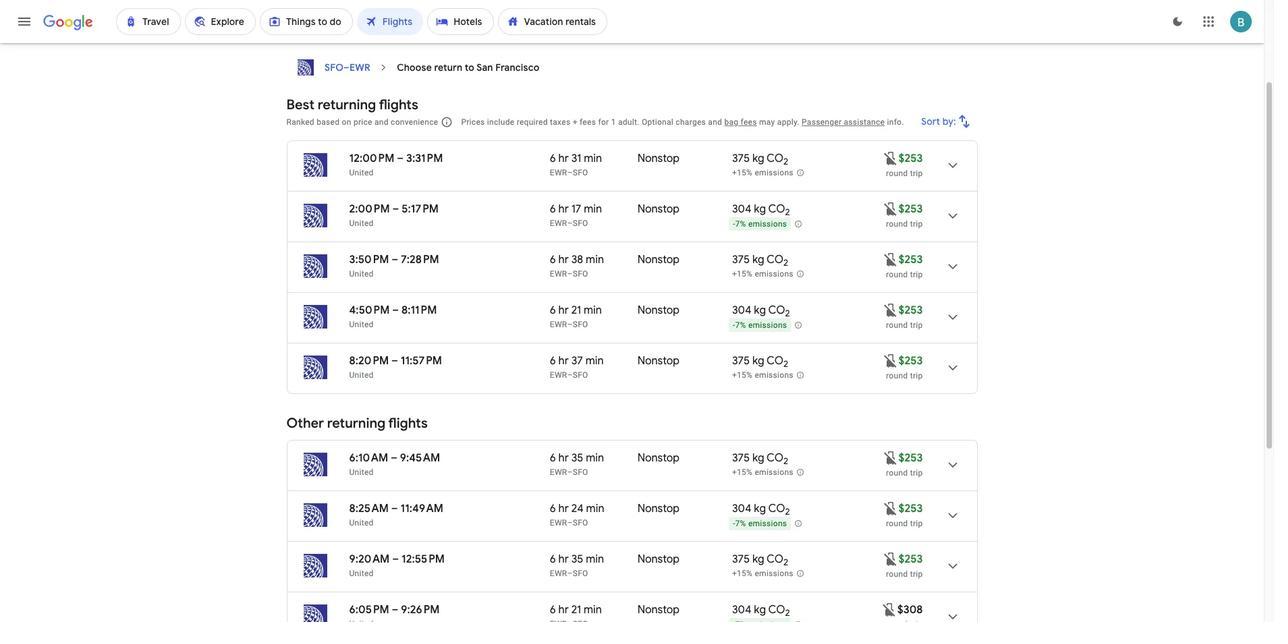 Task type: vqa. For each thing, say whether or not it's contained in the screenshot.
Primetime
no



Task type: describe. For each thing, give the bounding box(es) containing it.
304 for 17
[[733, 203, 752, 216]]

4:50 pm
[[349, 304, 390, 317]]

ewr for 3:31 pm
[[550, 168, 568, 178]]

total duration 6 hr 31 min. element
[[550, 152, 638, 167]]

round for 7:28 pm
[[887, 270, 909, 280]]

min for 3:31 pm
[[584, 152, 602, 165]]

7% for 6 hr 35 min
[[736, 519, 747, 529]]

main content containing best returning flights
[[287, 54, 978, 623]]

9:45 am
[[400, 452, 441, 465]]

on
[[342, 118, 352, 127]]

nonstop for 11:57 pm
[[638, 355, 680, 368]]

– inside 8:20 pm – 11:57 pm united
[[392, 355, 398, 368]]

6 hr 21 min ewr – sfo
[[550, 304, 602, 330]]

min for 8:11 pm
[[584, 304, 602, 317]]

flight details. leaves newark liberty international airport at 12:00 pm on wednesday, december 13 and arrives at san francisco international airport at 3:31 pm on wednesday, december 13. image
[[937, 149, 969, 182]]

6 for 7:28 pm
[[550, 253, 556, 267]]

bag
[[725, 118, 739, 127]]

required
[[517, 118, 548, 127]]

6:05 pm – 9:26 pm
[[349, 604, 440, 617]]

assistance
[[844, 118, 886, 127]]

min for 7:28 pm
[[586, 253, 604, 267]]

by:
[[943, 115, 957, 128]]

-7% emissions for 6 hr 31 min
[[733, 220, 788, 229]]

1 fees from the left
[[580, 118, 596, 127]]

leaves newark liberty international airport at 12:00 pm on wednesday, december 13 and arrives at san francisco international airport at 3:31 pm on wednesday, december 13. element
[[349, 152, 443, 165]]

6:05 pm
[[349, 604, 389, 617]]

round for 8:11 pm
[[887, 321, 909, 330]]

ewr for 5:17 pm
[[550, 219, 568, 228]]

2 7% from the top
[[736, 321, 747, 330]]

charges
[[676, 118, 706, 127]]

12:00 pm – 3:31 pm united
[[349, 152, 443, 178]]

31
[[572, 152, 582, 165]]

united for 12:00 pm
[[349, 168, 374, 178]]

co for 3:31 pm
[[767, 152, 784, 165]]

round trip for 11:49 am
[[887, 519, 923, 529]]

kg for 3:31 pm
[[753, 152, 765, 165]]

375 kg co 2 for 9:45 am
[[733, 452, 789, 467]]

nonstop flight. element for 7:28 pm
[[638, 253, 680, 269]]

leaves newark liberty international airport at 8:25 am on wednesday, december 13 and arrives at san francisco international airport at 11:49 am on wednesday, december 13. element
[[349, 502, 444, 516]]

flight details. leaves newark liberty international airport at 8:20 pm on wednesday, december 13 and arrives at san francisco international airport at 11:57 pm on wednesday, december 13. image
[[937, 352, 969, 384]]

ewr up "best returning flights"
[[349, 61, 370, 74]]

sfo for 11:49 am
[[573, 519, 589, 528]]

$253 for 7:28 pm
[[899, 253, 923, 267]]

total duration 6 hr 38 min. element
[[550, 253, 638, 269]]

6 hr 35 min ewr – sfo for 9:45 am
[[550, 452, 605, 477]]

all
[[312, 4, 324, 16]]

prices include required taxes + fees for 1 adult. optional charges and bag fees may apply. passenger assistance
[[461, 118, 886, 127]]

may
[[760, 118, 776, 127]]

12:55 pm
[[402, 553, 445, 567]]

hr for 7:28 pm
[[559, 253, 569, 267]]

flight details. leaves newark liberty international airport at 3:50 pm on wednesday, december 13 and arrives at san francisco international airport at 7:28 pm on wednesday, december 13. image
[[937, 251, 969, 283]]

bags button
[[500, 0, 553, 21]]

2 for 7:28 pm
[[784, 257, 789, 269]]

4 304 from the top
[[733, 604, 752, 617]]

return
[[435, 61, 463, 74]]

price button
[[558, 0, 612, 21]]

trip for 5:17 pm
[[911, 219, 923, 229]]

convenience
[[391, 118, 439, 127]]

none search field containing all filters
[[287, 0, 978, 43]]

2 -7% emissions from the top
[[733, 321, 788, 330]]

$308
[[898, 604, 923, 617]]

co for 9:45 am
[[767, 452, 784, 465]]

Departure time: 3:50 PM. text field
[[349, 253, 389, 267]]

this price for this flight doesn't include overhead bin access. if you need a carry-on bag, use the bags filter to update prices. image for 12:55 pm
[[883, 551, 899, 568]]

other
[[287, 415, 324, 432]]

round trip for 8:11 pm
[[887, 321, 923, 330]]

nonstop for 9:45 am
[[638, 452, 680, 465]]

304 kg co 2 for 24
[[733, 502, 791, 518]]

$253 for 5:17 pm
[[899, 203, 923, 216]]

Departure time: 9:20 AM. text field
[[349, 553, 390, 567]]

253 us dollars text field for 6 hr 31 min
[[899, 152, 923, 165]]

3:31 pm
[[407, 152, 443, 165]]

hr for 11:49 am
[[559, 502, 569, 516]]

6 hr 24 min ewr – sfo
[[550, 502, 605, 528]]

this price for this flight doesn't include overhead bin access. if you need a carry-on bag, use the bags filter to update prices. image for $253
[[883, 302, 899, 318]]

round trip for 12:55 pm
[[887, 570, 923, 579]]

airlines button
[[430, 0, 495, 21]]

united for 2:00 pm
[[349, 219, 374, 228]]

ewr for 11:57 pm
[[550, 371, 568, 380]]

total duration 6 hr 35 min. element for 9:45 am
[[550, 452, 638, 467]]

adult.
[[619, 118, 640, 127]]

4:50 pm – 8:11 pm united
[[349, 304, 437, 330]]

5:17 pm
[[402, 203, 439, 216]]

– up "best returning flights"
[[343, 61, 349, 74]]

sfo for 9:45 am
[[573, 468, 589, 477]]

+15% emissions for 12:55 pm
[[733, 569, 794, 579]]

1 and from the left
[[375, 118, 389, 127]]

253 us dollars text field for 6 hr 37 min
[[899, 355, 923, 368]]

– inside the 3:50 pm – 7:28 pm united
[[392, 253, 399, 267]]

+15% emissions for 3:31 pm
[[733, 168, 794, 178]]

6 for 11:49 am
[[550, 502, 556, 516]]

leaves newark liberty international airport at 2:00 pm on wednesday, december 13 and arrives at san francisco international airport at 5:17 pm on wednesday, december 13. element
[[349, 203, 439, 216]]

trip for 11:49 am
[[911, 519, 923, 529]]

Departure time: 6:05 PM. text field
[[349, 604, 389, 617]]

8:20 pm – 11:57 pm united
[[349, 355, 442, 380]]

9 hr from the top
[[559, 604, 569, 617]]

Arrival time: 7:28 PM. text field
[[401, 253, 440, 267]]

all filters
[[312, 4, 352, 16]]

– inside 12:00 pm – 3:31 pm united
[[397, 152, 404, 165]]

2 for 3:31 pm
[[784, 156, 789, 168]]

united for 6:10 am
[[349, 468, 374, 477]]

8:25 am
[[349, 502, 389, 516]]

united for 3:50 pm
[[349, 269, 374, 279]]

– inside 6 hr 38 min ewr – sfo
[[568, 269, 573, 279]]

37
[[572, 355, 583, 368]]

6 for 12:55 pm
[[550, 553, 556, 567]]

sfo for 11:57 pm
[[573, 371, 589, 380]]

sfo for 7:28 pm
[[573, 269, 589, 279]]

38
[[572, 253, 584, 267]]

change appearance image
[[1162, 5, 1195, 38]]

9 nonstop flight. element from the top
[[638, 604, 680, 619]]

17
[[572, 203, 582, 216]]

2:00 pm
[[349, 203, 390, 216]]

kg for 7:28 pm
[[753, 253, 765, 267]]

8:20 pm
[[349, 355, 389, 368]]

9:20 am
[[349, 553, 390, 567]]

6 for 3:31 pm
[[550, 152, 556, 165]]

$253 for 11:57 pm
[[899, 355, 923, 368]]

6 hr 35 min ewr – sfo for 12:55 pm
[[550, 553, 605, 579]]

nonstop flight. element for 12:55 pm
[[638, 553, 680, 569]]

nonstop flight. element for 11:57 pm
[[638, 355, 680, 370]]

+15% emissions for 9:45 am
[[733, 468, 794, 478]]

nonstop for 7:28 pm
[[638, 253, 680, 267]]

price
[[566, 4, 589, 16]]

co for 11:57 pm
[[767, 355, 784, 368]]

sort by:
[[922, 115, 957, 128]]

9 6 from the top
[[550, 604, 556, 617]]

$253 for 11:49 am
[[899, 502, 923, 516]]

11:57 pm
[[401, 355, 442, 368]]

ranked based on price and convenience
[[287, 118, 439, 127]]

co for 12:55 pm
[[767, 553, 784, 567]]

sfo – ewr
[[324, 61, 370, 74]]

total duration 6 hr 24 min. element
[[550, 502, 638, 518]]

san
[[477, 61, 493, 74]]

Arrival time: 5:17 PM. text field
[[402, 203, 439, 216]]

6:10 am – 9:45 am united
[[349, 452, 441, 477]]

7% for 6 hr 31 min
[[736, 220, 747, 229]]

8:11 pm
[[402, 304, 437, 317]]

$253 for 8:11 pm
[[899, 304, 923, 317]]

3:50 pm – 7:28 pm united
[[349, 253, 440, 279]]

united for 4:50 pm
[[349, 320, 374, 330]]

kg for 5:17 pm
[[755, 203, 767, 216]]

stops button
[[368, 0, 424, 21]]

hr for 9:45 am
[[559, 452, 569, 465]]

253 us dollars text field for $308
[[899, 553, 923, 567]]

2 fees from the left
[[741, 118, 758, 127]]

nonstop flight. element for 9:45 am
[[638, 452, 680, 467]]

round for 11:57 pm
[[887, 371, 909, 381]]

sort
[[922, 115, 941, 128]]

trip for 11:57 pm
[[911, 371, 923, 381]]

+15% for 9:45 am
[[733, 468, 753, 478]]

24
[[572, 502, 584, 516]]

21 for 6 hr 21 min
[[572, 604, 582, 617]]

include
[[487, 118, 515, 127]]

Arrival time: 9:45 AM. text field
[[400, 452, 441, 465]]

flight details. leaves newark liberty international airport at 4:50 pm on wednesday, december 13 and arrives at san francisco international airport at 8:11 pm on wednesday, december 13. image
[[937, 301, 969, 334]]

all filters button
[[287, 0, 363, 21]]

– left arrival time: 9:26 pm. text field
[[392, 604, 399, 617]]

2 and from the left
[[709, 118, 723, 127]]

253 us dollars text field for 375
[[899, 452, 923, 465]]

prices
[[461, 118, 485, 127]]



Task type: locate. For each thing, give the bounding box(es) containing it.
21
[[572, 304, 582, 317], [572, 604, 582, 617]]

4 nonstop flight. element from the top
[[638, 304, 680, 319]]

passenger assistance button
[[802, 118, 886, 127]]

$253 left flight details. leaves newark liberty international airport at 2:00 pm on wednesday, december 13 and arrives at san francisco international airport at 5:17 pm on wednesday, december 13. 'image' at the right top of page
[[899, 203, 923, 216]]

– down 38
[[568, 269, 573, 279]]

this price for this flight doesn't include overhead bin access. if you need a carry-on bag, use the bags filter to update prices. image left flight details. leaves newark liberty international airport at 8:20 pm on wednesday, december 13 and arrives at san francisco international airport at 11:57 pm on wednesday, december 13. icon
[[883, 353, 899, 369]]

trip up 253 us dollars text field
[[911, 469, 923, 478]]

3 - from the top
[[733, 519, 736, 529]]

1 -7% emissions from the top
[[733, 220, 788, 229]]

6 inside 6 hr 21 min ewr – sfo
[[550, 304, 556, 317]]

other returning flights
[[287, 415, 428, 432]]

leaves newark liberty international airport at 6:10 am on wednesday, december 13 and arrives at san francisco international airport at 9:45 am on wednesday, december 13. element
[[349, 452, 441, 465]]

flight details. leaves newark liberty international airport at 6:05 pm on wednesday, december 13 and arrives at san francisco international airport at 9:26 pm on wednesday, december 13. image
[[937, 601, 969, 623]]

5 375 from the top
[[733, 553, 750, 567]]

1 35 from the top
[[572, 452, 584, 465]]

min inside 6 hr 38 min ewr – sfo
[[586, 253, 604, 267]]

round trip left flight details. leaves newark liberty international airport at 3:50 pm on wednesday, december 13 and arrives at san francisco international airport at 7:28 pm on wednesday, december 13. icon in the top of the page
[[887, 270, 923, 280]]

6 inside 6 hr 24 min ewr – sfo
[[550, 502, 556, 516]]

price
[[354, 118, 373, 127]]

2 vertical spatial 253 us dollars text field
[[899, 553, 923, 567]]

nonstop for 8:11 pm
[[638, 304, 680, 317]]

min
[[584, 152, 602, 165], [584, 203, 602, 216], [586, 253, 604, 267], [584, 304, 602, 317], [586, 355, 604, 368], [586, 452, 605, 465], [587, 502, 605, 516], [586, 553, 605, 567], [584, 604, 602, 617]]

0 vertical spatial 35
[[572, 452, 584, 465]]

trip down 253 us dollars text field
[[911, 519, 923, 529]]

sfo inside 6 hr 17 min ewr – sfo
[[573, 219, 589, 228]]

6 6 from the top
[[550, 452, 556, 465]]

– inside 6 hr 17 min ewr – sfo
[[568, 219, 573, 228]]

-7% emissions
[[733, 220, 788, 229], [733, 321, 788, 330], [733, 519, 788, 529]]

– left 5:17 pm text field
[[393, 203, 399, 216]]

round trip left flight details. leaves newark liberty international airport at 8:20 pm on wednesday, december 13 and arrives at san francisco international airport at 11:57 pm on wednesday, december 13. icon
[[887, 371, 923, 381]]

4 375 kg co 2 from the top
[[733, 452, 789, 467]]

Departure time: 8:20 PM. text field
[[349, 355, 389, 368]]

round left flight details. leaves newark liberty international airport at 8:20 pm on wednesday, december 13 and arrives at san francisco international airport at 11:57 pm on wednesday, december 13. icon
[[887, 371, 909, 381]]

ewr down total duration 6 hr 31 min. element
[[550, 168, 568, 178]]

+
[[573, 118, 578, 127]]

0 vertical spatial total duration 6 hr 21 min. element
[[550, 304, 638, 319]]

total duration 6 hr 35 min. element
[[550, 452, 638, 467], [550, 553, 638, 569]]

375 kg co 2 for 3:31 pm
[[733, 152, 789, 168]]

375 kg co 2 for 11:57 pm
[[733, 355, 789, 370]]

Departure time: 8:25 AM. text field
[[349, 502, 389, 516]]

flight details. leaves newark liberty international airport at 6:10 am on wednesday, december 13 and arrives at san francisco international airport at 9:45 am on wednesday, december 13. image
[[937, 449, 969, 481]]

choose
[[397, 61, 432, 74]]

trip
[[911, 169, 923, 178], [911, 219, 923, 229], [911, 270, 923, 280], [911, 321, 923, 330], [911, 371, 923, 381], [911, 469, 923, 478], [911, 519, 923, 529], [911, 570, 923, 579]]

main menu image
[[16, 14, 32, 30]]

2 total duration 6 hr 21 min. element from the top
[[550, 604, 638, 619]]

0 vertical spatial 21
[[572, 304, 582, 317]]

6 hr from the top
[[559, 452, 569, 465]]

Arrival time: 3:31 PM. text field
[[407, 152, 443, 165]]

flight details. leaves newark liberty international airport at 9:20 am on wednesday, december 13 and arrives at san francisco international airport at 12:55 pm on wednesday, december 13. image
[[937, 550, 969, 583]]

trip left flight details. leaves newark liberty international airport at 8:20 pm on wednesday, december 13 and arrives at san francisco international airport at 11:57 pm on wednesday, december 13. icon
[[911, 371, 923, 381]]

total duration 6 hr 35 min. element for 12:55 pm
[[550, 553, 638, 569]]

6 hr 35 min ewr – sfo up 6 hr 21 min
[[550, 553, 605, 579]]

united inside 6:10 am – 9:45 am united
[[349, 468, 374, 477]]

co for 8:11 pm
[[769, 304, 786, 317]]

3 304 kg co 2 from the top
[[733, 502, 791, 518]]

hr for 3:31 pm
[[559, 152, 569, 165]]

total duration 6 hr 21 min. element for 6 hr 38 min
[[550, 304, 638, 319]]

1 $253 from the top
[[899, 152, 923, 165]]

nonstop for 3:31 pm
[[638, 152, 680, 165]]

sfo
[[324, 61, 343, 74], [573, 168, 589, 178], [573, 219, 589, 228], [573, 269, 589, 279], [573, 320, 589, 330], [573, 371, 589, 380], [573, 468, 589, 477], [573, 519, 589, 528], [573, 569, 589, 579]]

best returning flights
[[287, 97, 419, 113]]

francisco
[[496, 61, 540, 74]]

6 $253 from the top
[[899, 452, 923, 465]]

1 vertical spatial total duration 6 hr 21 min. element
[[550, 604, 638, 619]]

– left 8:11 pm on the left
[[392, 304, 399, 317]]

best
[[287, 97, 315, 113]]

airlines
[[438, 4, 472, 16]]

5 +15% from the top
[[733, 569, 753, 579]]

1 +15% emissions from the top
[[733, 168, 794, 178]]

this price for this flight doesn't include overhead bin access. if you need a carry-on bag, use the bags filter to update prices. image left flight details. leaves newark liberty international airport at 4:50 pm on wednesday, december 13 and arrives at san francisco international airport at 8:11 pm on wednesday, december 13. icon
[[883, 302, 899, 318]]

total duration 6 hr 35 min. element down 6 hr 24 min ewr – sfo
[[550, 553, 638, 569]]

ewr for 8:11 pm
[[550, 320, 568, 330]]

hr for 8:11 pm
[[559, 304, 569, 317]]

ewr down 'total duration 6 hr 38 min.' element
[[550, 269, 568, 279]]

total duration 6 hr 21 min. element
[[550, 304, 638, 319], [550, 604, 638, 619]]

min for 11:57 pm
[[586, 355, 604, 368]]

round trip for 9:45 am
[[887, 469, 923, 478]]

1 horizontal spatial and
[[709, 118, 723, 127]]

ewr inside 6 hr 38 min ewr – sfo
[[550, 269, 568, 279]]

$253 left flight details. leaves newark liberty international airport at 8:20 pm on wednesday, december 13 and arrives at san francisco international airport at 11:57 pm on wednesday, december 13. icon
[[899, 355, 923, 368]]

learn more about ranking image
[[441, 116, 453, 128]]

to
[[465, 61, 475, 74]]

6 hr 35 min ewr – sfo
[[550, 452, 605, 477], [550, 553, 605, 579]]

round trip left flight details. leaves newark liberty international airport at 2:00 pm on wednesday, december 13 and arrives at san francisco international airport at 5:17 pm on wednesday, december 13. 'image' at the right top of page
[[887, 219, 923, 229]]

nonstop for 12:55 pm
[[638, 553, 680, 567]]

304 for 21
[[733, 304, 752, 317]]

united inside the 3:50 pm – 7:28 pm united
[[349, 269, 374, 279]]

min inside the 6 hr 31 min ewr – sfo
[[584, 152, 602, 165]]

35 for 9:45 am
[[572, 452, 584, 465]]

1 vertical spatial -
[[733, 321, 736, 330]]

trip for 8:11 pm
[[911, 321, 923, 330]]

round trip left flight details. leaves newark liberty international airport at 4:50 pm on wednesday, december 13 and arrives at san francisco international airport at 8:11 pm on wednesday, december 13. icon
[[887, 321, 923, 330]]

trip for 9:45 am
[[911, 469, 923, 478]]

$253 left flight details. leaves newark liberty international airport at 9:20 am on wednesday, december 13 and arrives at san francisco international airport at 12:55 pm on wednesday, december 13. icon on the bottom right of page
[[899, 553, 923, 567]]

3:50 pm
[[349, 253, 389, 267]]

1 304 kg co 2 from the top
[[733, 203, 791, 218]]

1 united from the top
[[349, 168, 374, 178]]

– inside "2:00 pm – 5:17 pm united"
[[393, 203, 399, 216]]

Arrival time: 11:57 PM. text field
[[401, 355, 442, 368]]

+15% emissions
[[733, 168, 794, 178], [733, 270, 794, 279], [733, 371, 794, 380], [733, 468, 794, 478], [733, 569, 794, 579]]

taxes
[[550, 118, 571, 127]]

Departure time: 2:00 PM. text field
[[349, 203, 390, 216]]

–
[[343, 61, 349, 74], [397, 152, 404, 165], [568, 168, 573, 178], [393, 203, 399, 216], [568, 219, 573, 228], [392, 253, 399, 267], [568, 269, 573, 279], [392, 304, 399, 317], [568, 320, 573, 330], [392, 355, 398, 368], [568, 371, 573, 380], [391, 452, 398, 465], [568, 468, 573, 477], [392, 502, 398, 516], [568, 519, 573, 528], [392, 553, 399, 567], [568, 569, 573, 579], [392, 604, 399, 617]]

and left bag at the right of the page
[[709, 118, 723, 127]]

trip left flight details. leaves newark liberty international airport at 2:00 pm on wednesday, december 13 and arrives at san francisco international airport at 5:17 pm on wednesday, december 13. 'image' at the right top of page
[[911, 219, 923, 229]]

2 for 5:17 pm
[[786, 207, 791, 218]]

2 for 12:55 pm
[[784, 557, 789, 569]]

$253
[[899, 152, 923, 165], [899, 203, 923, 216], [899, 253, 923, 267], [899, 304, 923, 317], [899, 355, 923, 368], [899, 452, 923, 465], [899, 502, 923, 516], [899, 553, 923, 567]]

sfo down 17
[[573, 219, 589, 228]]

ranked
[[287, 118, 315, 127]]

5 round from the top
[[887, 371, 909, 381]]

sfo down 24
[[573, 519, 589, 528]]

2 +15% from the top
[[733, 270, 753, 279]]

united for 9:20 am
[[349, 569, 374, 579]]

253 us dollars text field left flight details. leaves newark liberty international airport at 4:50 pm on wednesday, december 13 and arrives at san francisco international airport at 8:11 pm on wednesday, december 13. icon
[[899, 304, 923, 317]]

7%
[[736, 220, 747, 229], [736, 321, 747, 330], [736, 519, 747, 529]]

this price for this flight doesn't include overhead bin access. if you need a carry-on bag, use the bags filter to update prices. image down assistance
[[883, 150, 899, 166]]

hr inside 6 hr 21 min ewr – sfo
[[559, 304, 569, 317]]

7 trip from the top
[[911, 519, 923, 529]]

375 for 9:45 am
[[733, 452, 750, 465]]

2 nonstop from the top
[[638, 203, 680, 216]]

1 vertical spatial total duration 6 hr 35 min. element
[[550, 553, 638, 569]]

7 round from the top
[[887, 519, 909, 529]]

hr inside 6 hr 17 min ewr – sfo
[[559, 203, 569, 216]]

6 round trip from the top
[[887, 469, 923, 478]]

2 vertical spatial -7% emissions
[[733, 519, 788, 529]]

min inside 6 hr 21 min ewr – sfo
[[584, 304, 602, 317]]

sfo up "best returning flights"
[[324, 61, 343, 74]]

6 hr 31 min ewr – sfo
[[550, 152, 602, 178]]

returning
[[318, 97, 376, 113], [327, 415, 386, 432]]

co for 11:49 am
[[769, 502, 786, 516]]

– right departure time: 8:25 am. "text field"
[[392, 502, 398, 516]]

ewr for 9:45 am
[[550, 468, 568, 477]]

1 hr from the top
[[559, 152, 569, 165]]

returning for best
[[318, 97, 376, 113]]

leaves newark liberty international airport at 3:50 pm on wednesday, december 13 and arrives at san francisco international airport at 7:28 pm on wednesday, december 13. element
[[349, 253, 440, 267]]

6 trip from the top
[[911, 469, 923, 478]]

253 US dollars text field
[[899, 203, 923, 216], [899, 452, 923, 465]]

1
[[612, 118, 616, 127]]

united down 2:00 pm
[[349, 219, 374, 228]]

1 total duration 6 hr 35 min. element from the top
[[550, 452, 638, 467]]

fees
[[580, 118, 596, 127], [741, 118, 758, 127]]

4 $253 from the top
[[899, 304, 923, 317]]

5 +15% emissions from the top
[[733, 569, 794, 579]]

9 nonstop from the top
[[638, 604, 680, 617]]

1 vertical spatial -7% emissions
[[733, 321, 788, 330]]

6 round from the top
[[887, 469, 909, 478]]

this price for this flight doesn't include overhead bin access. if you need a carry-on bag, use the bags filter to update prices. image for 11:57 pm
[[883, 353, 899, 369]]

returning for other
[[327, 415, 386, 432]]

1 vertical spatial this price for this flight doesn't include overhead bin access. if you need a carry-on bag, use the bags filter to update prices. image
[[882, 602, 898, 618]]

2:00 pm – 5:17 pm united
[[349, 203, 439, 228]]

ewr up the "6 hr 37 min ewr – sfo"
[[550, 320, 568, 330]]

apply.
[[778, 118, 800, 127]]

2 304 kg co 2 from the top
[[733, 304, 791, 320]]

0 vertical spatial 6 hr 35 min ewr – sfo
[[550, 452, 605, 477]]

trip left flight details. leaves newark liberty international airport at 12:00 pm on wednesday, december 13 and arrives at san francisco international airport at 3:31 pm on wednesday, december 13. image
[[911, 169, 923, 178]]

this price for this flight doesn't include overhead bin access. if you need a carry-on bag, use the bags filter to update prices. image left flight details. leaves newark liberty international airport at 2:00 pm on wednesday, december 13 and arrives at san francisco international airport at 5:17 pm on wednesday, december 13. 'image' at the right top of page
[[883, 201, 899, 217]]

7 hr from the top
[[559, 502, 569, 516]]

8 trip from the top
[[911, 570, 923, 579]]

united down departure time: 8:20 pm. text box
[[349, 371, 374, 380]]

trip for 3:31 pm
[[911, 169, 923, 178]]

304 kg co 2
[[733, 203, 791, 218], [733, 304, 791, 320], [733, 502, 791, 518], [733, 604, 791, 619]]

0 vertical spatial 7%
[[736, 220, 747, 229]]

3 round trip from the top
[[887, 270, 923, 280]]

hr inside 6 hr 38 min ewr – sfo
[[559, 253, 569, 267]]

1 375 kg co 2 from the top
[[733, 152, 789, 168]]

this price for this flight doesn't include overhead bin access. if you need a carry-on bag, use the bags filter to update prices. image for 11:49 am
[[883, 501, 899, 517]]

1 vertical spatial 7%
[[736, 321, 747, 330]]

sfo inside the "6 hr 37 min ewr – sfo"
[[573, 371, 589, 380]]

7 $253 from the top
[[899, 502, 923, 516]]

6 inside the 6 hr 31 min ewr – sfo
[[550, 152, 556, 165]]

sfo up 24
[[573, 468, 589, 477]]

8:25 am – 11:49 am united
[[349, 502, 444, 528]]

5 375 kg co 2 from the top
[[733, 553, 789, 569]]

+15% for 3:31 pm
[[733, 168, 753, 178]]

4 trip from the top
[[911, 321, 923, 330]]

kg for 11:57 pm
[[753, 355, 765, 368]]

trip up $308
[[911, 570, 923, 579]]

8 6 from the top
[[550, 553, 556, 567]]

5 round trip from the top
[[887, 371, 923, 381]]

flights up arrival time: 9:45 am. "text field"
[[389, 415, 428, 432]]

nonstop for 5:17 pm
[[638, 203, 680, 216]]

sfo for 12:55 pm
[[573, 569, 589, 579]]

3 7% from the top
[[736, 519, 747, 529]]

united inside 8:25 am – 11:49 am united
[[349, 519, 374, 528]]

5 $253 from the top
[[899, 355, 923, 368]]

sfo down 31
[[573, 168, 589, 178]]

3 6 from the top
[[550, 253, 556, 267]]

0 vertical spatial flights
[[379, 97, 419, 113]]

united inside 9:20 am – 12:55 pm united
[[349, 569, 374, 579]]

round up 253 us dollars text field
[[887, 469, 909, 478]]

– down 37
[[568, 371, 573, 380]]

total duration 6 hr 35 min. element up total duration 6 hr 24 min. element
[[550, 452, 638, 467]]

total duration 6 hr 37 min. element
[[550, 355, 638, 370]]

flights for best returning flights
[[379, 97, 419, 113]]

this price for this flight doesn't include overhead bin access. if you need a carry-on bag, use the bags filter to update prices. image left 'flight details. leaves newark liberty international airport at 8:25 am on wednesday, december 13 and arrives at san francisco international airport at 11:49 am on wednesday, december 13.' image
[[883, 501, 899, 517]]

6 inside 6 hr 17 min ewr – sfo
[[550, 203, 556, 216]]

0 vertical spatial -
[[733, 220, 736, 229]]

ewr inside 6 hr 24 min ewr – sfo
[[550, 519, 568, 528]]

5 nonstop from the top
[[638, 355, 680, 368]]

5 nonstop flight. element from the top
[[638, 355, 680, 370]]

hr for 11:57 pm
[[559, 355, 569, 368]]

– right 8:20 pm
[[392, 355, 398, 368]]

trip for 12:55 pm
[[911, 570, 923, 579]]

ewr up 6 hr 21 min
[[550, 569, 568, 579]]

253 us dollars text field left flight details. leaves newark liberty international airport at 6:10 am on wednesday, december 13 and arrives at san francisco international airport at 9:45 am on wednesday, december 13. image
[[899, 452, 923, 465]]

sfo inside 6 hr 38 min ewr – sfo
[[573, 269, 589, 279]]

Departure time: 12:00 PM. text field
[[349, 152, 395, 165]]

1 vertical spatial returning
[[327, 415, 386, 432]]

flight details. leaves newark liberty international airport at 2:00 pm on wednesday, december 13 and arrives at san francisco international airport at 5:17 pm on wednesday, december 13. image
[[937, 200, 969, 232]]

2 united from the top
[[349, 219, 374, 228]]

trip left flight details. leaves newark liberty international airport at 3:50 pm on wednesday, december 13 and arrives at san francisco international airport at 7:28 pm on wednesday, december 13. icon in the top of the page
[[911, 270, 923, 280]]

6 this price for this flight doesn't include overhead bin access. if you need a carry-on bag, use the bags filter to update prices. image from the top
[[883, 501, 899, 517]]

253 us dollars text field left flight details. leaves newark liberty international airport at 2:00 pm on wednesday, december 13 and arrives at san francisco international airport at 5:17 pm on wednesday, december 13. 'image' at the right top of page
[[899, 203, 923, 216]]

hr inside the "6 hr 37 min ewr – sfo"
[[559, 355, 569, 368]]

4 304 kg co 2 from the top
[[733, 604, 791, 619]]

1 vertical spatial 253 us dollars text field
[[899, 452, 923, 465]]

united inside 8:20 pm – 11:57 pm united
[[349, 371, 374, 380]]

2 round trip from the top
[[887, 219, 923, 229]]

hr inside 6 hr 24 min ewr – sfo
[[559, 502, 569, 516]]

2 253 us dollars text field from the top
[[899, 304, 923, 317]]

0 horizontal spatial fees
[[580, 118, 596, 127]]

united down 12:00 pm
[[349, 168, 374, 178]]

– inside 6 hr 24 min ewr – sfo
[[568, 519, 573, 528]]

0 vertical spatial returning
[[318, 97, 376, 113]]

sfo for 8:11 pm
[[573, 320, 589, 330]]

– up 24
[[568, 468, 573, 477]]

- for 6 hr 21 min
[[733, 321, 736, 330]]

6 hr 38 min ewr – sfo
[[550, 253, 604, 279]]

6 hr 37 min ewr – sfo
[[550, 355, 604, 380]]

9:20 am – 12:55 pm united
[[349, 553, 445, 579]]

round trip for 3:31 pm
[[887, 169, 923, 178]]

round trip up $308
[[887, 570, 923, 579]]

sfo inside 6 hr 21 min ewr – sfo
[[573, 320, 589, 330]]

filters
[[326, 4, 352, 16]]

– right 9:20 am
[[392, 553, 399, 567]]

round trip left flight details. leaves newark liberty international airport at 12:00 pm on wednesday, december 13 and arrives at san francisco international airport at 3:31 pm on wednesday, december 13. image
[[887, 169, 923, 178]]

0 vertical spatial -7% emissions
[[733, 220, 788, 229]]

6 for 11:57 pm
[[550, 355, 556, 368]]

6:10 am
[[349, 452, 388, 465]]

6 hr 17 min ewr – sfo
[[550, 203, 602, 228]]

1 253 us dollars text field from the top
[[899, 203, 923, 216]]

bag fees button
[[725, 118, 758, 127]]

leaves newark liberty international airport at 4:50 pm on wednesday, december 13 and arrives at san francisco international airport at 8:11 pm on wednesday, december 13. element
[[349, 304, 437, 317]]

7:28 pm
[[401, 253, 440, 267]]

2 this price for this flight doesn't include overhead bin access. if you need a carry-on bag, use the bags filter to update prices. image from the top
[[883, 201, 899, 217]]

$253 left flight details. leaves newark liberty international airport at 6:10 am on wednesday, december 13 and arrives at san francisco international airport at 9:45 am on wednesday, december 13. image
[[899, 452, 923, 465]]

2 for 11:57 pm
[[784, 359, 789, 370]]

4 round trip from the top
[[887, 321, 923, 330]]

3 trip from the top
[[911, 270, 923, 280]]

35 down 6 hr 24 min ewr – sfo
[[572, 553, 584, 567]]

-7% emissions for 6 hr 35 min
[[733, 519, 788, 529]]

main content
[[287, 54, 978, 623]]

total duration 6 hr 17 min. element
[[550, 203, 638, 218]]

round left flight details. leaves newark liberty international airport at 4:50 pm on wednesday, december 13 and arrives at san francisco international airport at 8:11 pm on wednesday, december 13. icon
[[887, 321, 909, 330]]

ewr for 12:55 pm
[[550, 569, 568, 579]]

– inside 6 hr 21 min ewr – sfo
[[568, 320, 573, 330]]

united inside 4:50 pm – 8:11 pm united
[[349, 320, 374, 330]]

– down 24
[[568, 519, 573, 528]]

sfo inside 6 hr 24 min ewr – sfo
[[573, 519, 589, 528]]

35 for 12:55 pm
[[572, 553, 584, 567]]

min inside 6 hr 17 min ewr – sfo
[[584, 203, 602, 216]]

3 +15% emissions from the top
[[733, 371, 794, 380]]

sfo for 3:31 pm
[[573, 168, 589, 178]]

21 inside 6 hr 21 min ewr – sfo
[[572, 304, 582, 317]]

leaves newark liberty international airport at 8:20 pm on wednesday, december 13 and arrives at san francisco international airport at 11:57 pm on wednesday, december 13. element
[[349, 355, 442, 368]]

this price for this flight doesn't include overhead bin access. if you need a carry-on bag, use the bags filter to update prices. image for 7:28 pm
[[883, 252, 899, 268]]

5 united from the top
[[349, 371, 374, 380]]

Arrival time: 8:11 PM. text field
[[402, 304, 437, 317]]

kg for 8:11 pm
[[755, 304, 767, 317]]

– inside the "6 hr 37 min ewr – sfo"
[[568, 371, 573, 380]]

trip left flight details. leaves newark liberty international airport at 4:50 pm on wednesday, december 13 and arrives at san francisco international airport at 8:11 pm on wednesday, december 13. icon
[[911, 321, 923, 330]]

1 7% from the top
[[736, 220, 747, 229]]

6 for 8:11 pm
[[550, 304, 556, 317]]

6 united from the top
[[349, 468, 374, 477]]

2 35 from the top
[[572, 553, 584, 567]]

round for 9:45 am
[[887, 469, 909, 478]]

min for 11:49 am
[[587, 502, 605, 516]]

None search field
[[287, 0, 978, 43]]

for
[[599, 118, 609, 127]]

6
[[550, 152, 556, 165], [550, 203, 556, 216], [550, 253, 556, 267], [550, 304, 556, 317], [550, 355, 556, 368], [550, 452, 556, 465], [550, 502, 556, 516], [550, 553, 556, 567], [550, 604, 556, 617]]

7 united from the top
[[349, 519, 374, 528]]

0 vertical spatial 253 us dollars text field
[[899, 152, 923, 165]]

6 hr 21 min
[[550, 604, 602, 617]]

8 round trip from the top
[[887, 570, 923, 579]]

4 united from the top
[[349, 320, 374, 330]]

leaves newark liberty international airport at 9:20 am on wednesday, december 13 and arrives at san francisco international airport at 12:55 pm on wednesday, december 13. element
[[349, 553, 445, 567]]

3 round from the top
[[887, 270, 909, 280]]

375 for 12:55 pm
[[733, 553, 750, 567]]

7 6 from the top
[[550, 502, 556, 516]]

this price for this flight doesn't include overhead bin access. if you need a carry-on bag, use the bags filter to update prices. image
[[883, 150, 899, 166], [883, 201, 899, 217], [883, 252, 899, 268], [883, 353, 899, 369], [883, 450, 899, 466], [883, 501, 899, 517], [883, 551, 899, 568]]

1 253 us dollars text field from the top
[[899, 253, 923, 267]]

2 375 kg co 2 from the top
[[733, 253, 789, 269]]

united down 8:25 am
[[349, 519, 374, 528]]

min inside the "6 hr 37 min ewr – sfo"
[[586, 355, 604, 368]]

253 US dollars text field
[[899, 152, 923, 165], [899, 355, 923, 368]]

2 nonstop flight. element from the top
[[638, 203, 680, 218]]

2 375 from the top
[[733, 253, 750, 267]]

united down departure time: 9:20 am. text field
[[349, 569, 374, 579]]

min for 9:45 am
[[586, 452, 605, 465]]

ewr down total duration 6 hr 24 min. element
[[550, 519, 568, 528]]

round left flight details. leaves newark liberty international airport at 12:00 pm on wednesday, december 13 and arrives at san francisco international airport at 3:31 pm on wednesday, december 13. image
[[887, 169, 909, 178]]

253 us dollars text field for 304
[[899, 203, 923, 216]]

1 +15% from the top
[[733, 168, 753, 178]]

fees right bag at the right of the page
[[741, 118, 758, 127]]

1 horizontal spatial fees
[[741, 118, 758, 127]]

$253 down sort
[[899, 152, 923, 165]]

253 us dollars text field left flight details. leaves newark liberty international airport at 9:20 am on wednesday, december 13 and arrives at san francisco international airport at 12:55 pm on wednesday, december 13. icon on the bottom right of page
[[899, 553, 923, 567]]

returning up departure time: 6:10 am. text field
[[327, 415, 386, 432]]

6 inside 6 hr 38 min ewr – sfo
[[550, 253, 556, 267]]

5 trip from the top
[[911, 371, 923, 381]]

375 kg co 2
[[733, 152, 789, 168], [733, 253, 789, 269], [733, 355, 789, 370], [733, 452, 789, 467], [733, 553, 789, 569]]

flights
[[379, 97, 419, 113], [389, 415, 428, 432]]

nonstop flight. element for 11:49 am
[[638, 502, 680, 518]]

4 hr from the top
[[559, 304, 569, 317]]

ewr inside the 6 hr 31 min ewr – sfo
[[550, 168, 568, 178]]

co for 7:28 pm
[[767, 253, 784, 267]]

stops
[[376, 4, 402, 16]]

hr for 5:17 pm
[[559, 203, 569, 216]]

round trip down 253 us dollars text field
[[887, 519, 923, 529]]

– inside 6:10 am – 9:45 am united
[[391, 452, 398, 465]]

– inside the 6 hr 31 min ewr – sfo
[[568, 168, 573, 178]]

hr inside the 6 hr 31 min ewr – sfo
[[559, 152, 569, 165]]

Arrival time: 9:26 PM. text field
[[401, 604, 440, 617]]

optional
[[642, 118, 674, 127]]

-
[[733, 220, 736, 229], [733, 321, 736, 330], [733, 519, 736, 529]]

flight details. leaves newark liberty international airport at 8:25 am on wednesday, december 13 and arrives at san francisco international airport at 11:49 am on wednesday, december 13. image
[[937, 500, 969, 532]]

3 this price for this flight doesn't include overhead bin access. if you need a carry-on bag, use the bags filter to update prices. image from the top
[[883, 252, 899, 268]]

this price for this flight doesn't include overhead bin access. if you need a carry-on bag, use the bags filter to update prices. image
[[883, 302, 899, 318], [882, 602, 898, 618]]

ewr inside 6 hr 21 min ewr – sfo
[[550, 320, 568, 330]]

ewr up 6 hr 24 min ewr – sfo
[[550, 468, 568, 477]]

2 304 from the top
[[733, 304, 752, 317]]

based
[[317, 118, 340, 127]]

$253 left flight details. leaves newark liberty international airport at 4:50 pm on wednesday, december 13 and arrives at san francisco international airport at 8:11 pm on wednesday, december 13. icon
[[899, 304, 923, 317]]

11:49 am
[[401, 502, 444, 516]]

round trip
[[887, 169, 923, 178], [887, 219, 923, 229], [887, 270, 923, 280], [887, 321, 923, 330], [887, 371, 923, 381], [887, 469, 923, 478], [887, 519, 923, 529], [887, 570, 923, 579]]

0 vertical spatial this price for this flight doesn't include overhead bin access. if you need a carry-on bag, use the bags filter to update prices. image
[[883, 302, 899, 318]]

6 hr 35 min ewr – sfo up 24
[[550, 452, 605, 477]]

min for 12:55 pm
[[586, 553, 605, 567]]

Arrival time: 11:49 AM. text field
[[401, 502, 444, 516]]

this price for this flight doesn't include overhead bin access. if you need a carry-on bag, use the bags filter to update prices. image for $308
[[882, 602, 898, 618]]

– down 17
[[568, 219, 573, 228]]

round down 253 us dollars text field
[[887, 519, 909, 529]]

2 for 8:11 pm
[[786, 308, 791, 320]]

sfo for 5:17 pm
[[573, 219, 589, 228]]

6 for 5:17 pm
[[550, 203, 556, 216]]

2 +15% emissions from the top
[[733, 270, 794, 279]]

kg for 12:55 pm
[[753, 553, 765, 567]]

sort by: button
[[916, 105, 978, 138]]

1 vertical spatial 253 us dollars text field
[[899, 355, 923, 368]]

3 $253 from the top
[[899, 253, 923, 267]]

leaves newark liberty international airport at 6:05 pm on wednesday, december 13 and arrives at san francisco international airport at 9:26 pm on wednesday, december 13. element
[[349, 604, 440, 617]]

Departure time: 4:50 PM. text field
[[349, 304, 390, 317]]

this price for this flight doesn't include overhead bin access. if you need a carry-on bag, use the bags filter to update prices. image left flight details. leaves newark liberty international airport at 3:50 pm on wednesday, december 13 and arrives at san francisco international airport at 7:28 pm on wednesday, december 13. icon in the top of the page
[[883, 252, 899, 268]]

$253 left flight details. leaves newark liberty international airport at 3:50 pm on wednesday, december 13 and arrives at san francisco international airport at 7:28 pm on wednesday, december 13. icon in the top of the page
[[899, 253, 923, 267]]

7 nonstop flight. element from the top
[[638, 502, 680, 518]]

3 hr from the top
[[559, 253, 569, 267]]

nonstop flight. element
[[638, 152, 680, 167], [638, 203, 680, 218], [638, 253, 680, 269], [638, 304, 680, 319], [638, 355, 680, 370], [638, 452, 680, 467], [638, 502, 680, 518], [638, 553, 680, 569], [638, 604, 680, 619]]

1 vertical spatial 6 hr 35 min ewr – sfo
[[550, 553, 605, 579]]

sfo down 37
[[573, 371, 589, 380]]

2 6 hr 35 min ewr – sfo from the top
[[550, 553, 605, 579]]

6 inside the "6 hr 37 min ewr – sfo"
[[550, 355, 556, 368]]

375 kg co 2 for 12:55 pm
[[733, 553, 789, 569]]

ewr inside the "6 hr 37 min ewr – sfo"
[[550, 371, 568, 380]]

– inside 4:50 pm – 8:11 pm united
[[392, 304, 399, 317]]

kg for 11:49 am
[[755, 502, 767, 516]]

12:00 pm
[[349, 152, 395, 165]]

emissions
[[755, 168, 794, 178], [749, 220, 788, 229], [755, 270, 794, 279], [749, 321, 788, 330], [755, 371, 794, 380], [755, 468, 794, 478], [749, 519, 788, 529], [755, 569, 794, 579]]

4 +15% from the top
[[733, 468, 753, 478]]

$253 for 3:31 pm
[[899, 152, 923, 165]]

kg
[[753, 152, 765, 165], [755, 203, 767, 216], [753, 253, 765, 267], [755, 304, 767, 317], [753, 355, 765, 368], [753, 452, 765, 465], [755, 502, 767, 516], [753, 553, 765, 567], [755, 604, 767, 617]]

Departure time: 6:10 AM. text field
[[349, 452, 388, 465]]

trip for 7:28 pm
[[911, 270, 923, 280]]

min for 5:17 pm
[[584, 203, 602, 216]]

1 vertical spatial flights
[[389, 415, 428, 432]]

7 round trip from the top
[[887, 519, 923, 529]]

0 horizontal spatial and
[[375, 118, 389, 127]]

+15% for 11:57 pm
[[733, 371, 753, 380]]

round left flight details. leaves newark liberty international airport at 3:50 pm on wednesday, december 13 and arrives at san francisco international airport at 7:28 pm on wednesday, december 13. icon in the top of the page
[[887, 270, 909, 280]]

$253 left 'flight details. leaves newark liberty international airport at 8:25 am on wednesday, december 13 and arrives at san francisco international airport at 11:49 am on wednesday, december 13.' image
[[899, 502, 923, 516]]

0 vertical spatial 253 us dollars text field
[[899, 203, 923, 216]]

304 for 24
[[733, 502, 752, 516]]

– inside 9:20 am – 12:55 pm united
[[392, 553, 399, 567]]

4 +15% emissions from the top
[[733, 468, 794, 478]]

united for 8:25 am
[[349, 519, 374, 528]]

0 vertical spatial total duration 6 hr 35 min. element
[[550, 452, 638, 467]]

round for 5:17 pm
[[887, 219, 909, 229]]

this price for this flight doesn't include overhead bin access. if you need a carry-on bag, use the bags filter to update prices. image for 9:45 am
[[883, 450, 899, 466]]

united inside "2:00 pm – 5:17 pm united"
[[349, 219, 374, 228]]

sfo up 37
[[573, 320, 589, 330]]

35 up 24
[[572, 452, 584, 465]]

253 us dollars text field left flight details. leaves newark liberty international airport at 8:20 pm on wednesday, december 13 and arrives at san francisco international airport at 11:57 pm on wednesday, december 13. icon
[[899, 355, 923, 368]]

round for 12:55 pm
[[887, 570, 909, 579]]

2 vertical spatial -
[[733, 519, 736, 529]]

nonstop flight. element for 8:11 pm
[[638, 304, 680, 319]]

9:26 pm
[[401, 604, 440, 617]]

min inside 6 hr 24 min ewr – sfo
[[587, 502, 605, 516]]

fees right + at the left top of page
[[580, 118, 596, 127]]

304
[[733, 203, 752, 216], [733, 304, 752, 317], [733, 502, 752, 516], [733, 604, 752, 617]]

3 304 from the top
[[733, 502, 752, 516]]

this price for this flight doesn't include overhead bin access. if you need a carry-on bag, use the bags filter to update prices. image up 253 us dollars text field
[[883, 450, 899, 466]]

Arrival time: 12:55 PM. text field
[[402, 553, 445, 567]]

$253 for 12:55 pm
[[899, 553, 923, 567]]

3 375 from the top
[[733, 355, 750, 368]]

3 united from the top
[[349, 269, 374, 279]]

3 nonstop from the top
[[638, 253, 680, 267]]

ewr down total duration 6 hr 37 min. element
[[550, 371, 568, 380]]

flights up convenience at the top of the page
[[379, 97, 419, 113]]

united down departure time: 6:10 am. text field
[[349, 468, 374, 477]]

round up $308
[[887, 570, 909, 579]]

united down departure time: 3:50 pm. text box
[[349, 269, 374, 279]]

4 round from the top
[[887, 321, 909, 330]]

– right departure time: 6:10 am. text field
[[391, 452, 398, 465]]

flights for other returning flights
[[389, 415, 428, 432]]

united for 8:20 pm
[[349, 371, 374, 380]]

1 vertical spatial 35
[[572, 553, 584, 567]]

1 vertical spatial 253 us dollars text field
[[899, 304, 923, 317]]

choose return to san francisco
[[397, 61, 540, 74]]

united inside 12:00 pm – 3:31 pm united
[[349, 168, 374, 178]]

+15% for 7:28 pm
[[733, 270, 753, 279]]

6 nonstop flight. element from the top
[[638, 452, 680, 467]]

united
[[349, 168, 374, 178], [349, 219, 374, 228], [349, 269, 374, 279], [349, 320, 374, 330], [349, 371, 374, 380], [349, 468, 374, 477], [349, 519, 374, 528], [349, 569, 374, 579]]

1 375 from the top
[[733, 152, 750, 165]]

253 US dollars text field
[[899, 502, 923, 516]]

253 us dollars text field left flight details. leaves newark liberty international airport at 3:50 pm on wednesday, december 13 and arrives at san francisco international airport at 7:28 pm on wednesday, december 13. icon in the top of the page
[[899, 253, 923, 267]]

and
[[375, 118, 389, 127], [709, 118, 723, 127]]

0 vertical spatial 253 us dollars text field
[[899, 253, 923, 267]]

sfo inside the 6 hr 31 min ewr – sfo
[[573, 168, 589, 178]]

253 us dollars text field down sort
[[899, 152, 923, 165]]

2 $253 from the top
[[899, 203, 923, 216]]

passenger
[[802, 118, 842, 127]]

nonstop
[[638, 152, 680, 165], [638, 203, 680, 216], [638, 253, 680, 267], [638, 304, 680, 317], [638, 355, 680, 368], [638, 452, 680, 465], [638, 502, 680, 516], [638, 553, 680, 567], [638, 604, 680, 617]]

2 - from the top
[[733, 321, 736, 330]]

– left "3:31 pm"
[[397, 152, 404, 165]]

1 vertical spatial 21
[[572, 604, 582, 617]]

– up 6 hr 21 min
[[568, 569, 573, 579]]

2 trip from the top
[[911, 219, 923, 229]]

253 US dollars text field
[[899, 253, 923, 267], [899, 304, 923, 317], [899, 553, 923, 567]]

– inside 8:25 am – 11:49 am united
[[392, 502, 398, 516]]

this price for this flight doesn't include overhead bin access. if you need a carry-on bag, use the bags filter to update prices. image left flight details. leaves newark liberty international airport at 6:05 pm on wednesday, december 13 and arrives at san francisco international airport at 9:26 pm on wednesday, december 13. icon
[[882, 602, 898, 618]]

and right price
[[375, 118, 389, 127]]

bags
[[508, 4, 530, 16]]

8 hr from the top
[[559, 553, 569, 567]]

308 US dollars text field
[[898, 604, 923, 617]]

21 for 6 hr 21 min ewr – sfo
[[572, 304, 582, 317]]

– up 37
[[568, 320, 573, 330]]

sfo up 6 hr 21 min
[[573, 569, 589, 579]]

round
[[887, 169, 909, 178], [887, 219, 909, 229], [887, 270, 909, 280], [887, 321, 909, 330], [887, 371, 909, 381], [887, 469, 909, 478], [887, 519, 909, 529], [887, 570, 909, 579]]

– left 7:28 pm
[[392, 253, 399, 267]]

sfo down 38
[[573, 269, 589, 279]]

2 vertical spatial 7%
[[736, 519, 747, 529]]

this price for this flight doesn't include overhead bin access. if you need a carry-on bag, use the bags filter to update prices. image for 3:31 pm
[[883, 150, 899, 166]]

ewr inside 6 hr 17 min ewr – sfo
[[550, 219, 568, 228]]

round trip up 253 us dollars text field
[[887, 469, 923, 478]]



